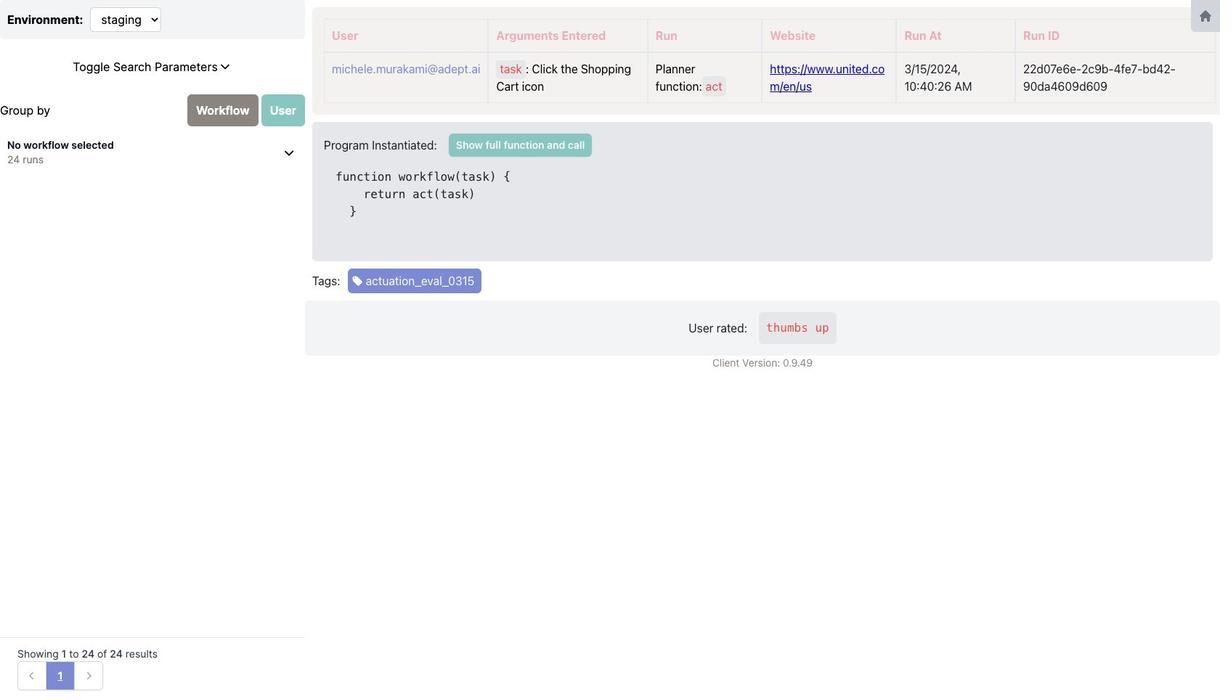 Task type: locate. For each thing, give the bounding box(es) containing it.
pagination element
[[17, 662, 103, 691]]



Task type: vqa. For each thing, say whether or not it's contained in the screenshot.
the bottommost "status"
no



